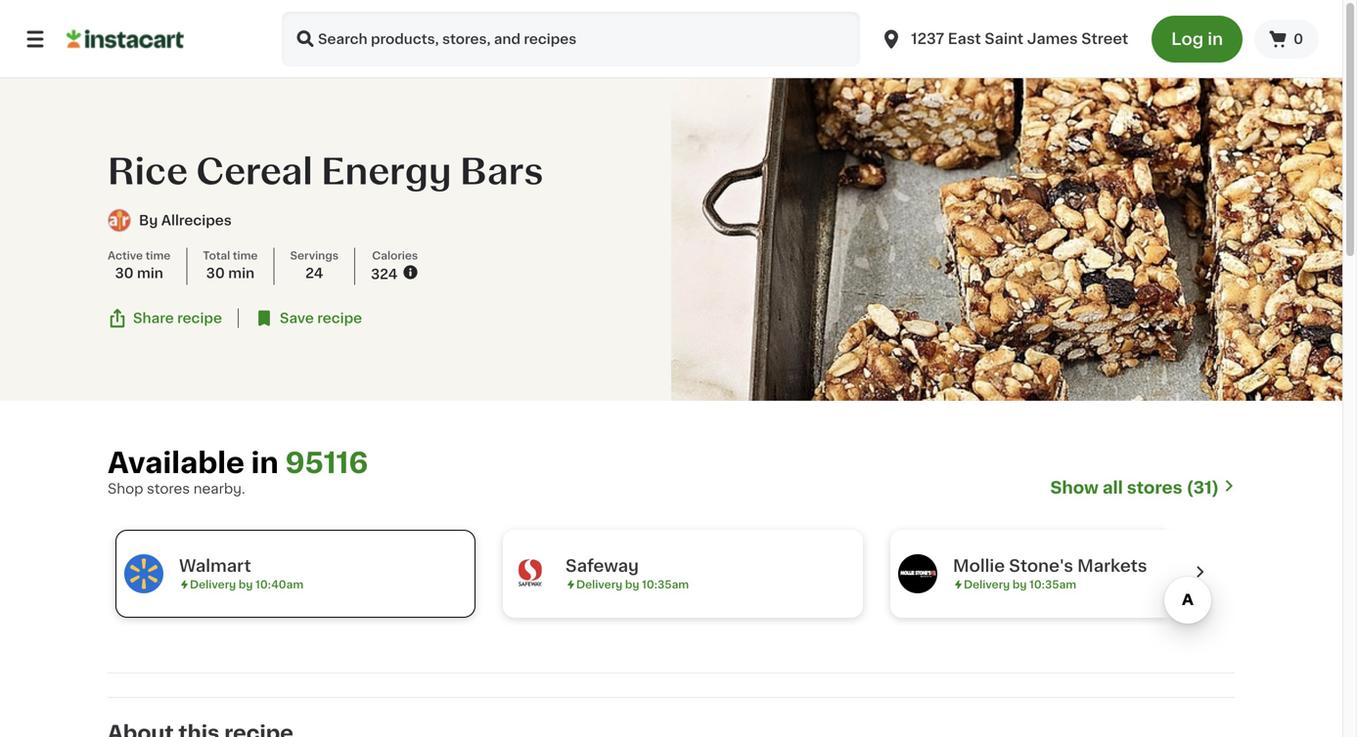Task type: vqa. For each thing, say whether or not it's contained in the screenshot.
the I to the right
no



Task type: locate. For each thing, give the bounding box(es) containing it.
delivery down safeway
[[576, 580, 623, 590]]

delivery by 10:35am for safeway
[[576, 580, 689, 590]]

1 horizontal spatial 30
[[206, 267, 225, 280]]

stores right the all
[[1127, 480, 1182, 497]]

in right log
[[1208, 31, 1223, 47]]

1237 east saint james street button
[[868, 12, 1140, 67], [880, 12, 1128, 67]]

total
[[203, 251, 230, 261]]

1 30 from the left
[[115, 267, 134, 280]]

30 inside active time 30 min
[[115, 267, 134, 280]]

calories
[[372, 251, 418, 261]]

10:40am
[[256, 580, 303, 590]]

0 horizontal spatial min
[[137, 267, 163, 280]]

in inside button
[[1208, 31, 1223, 47]]

min down total
[[228, 267, 254, 280]]

1237
[[911, 32, 944, 46]]

0 button
[[1254, 20, 1319, 59]]

share recipe button
[[108, 309, 222, 328]]

stores inside button
[[1127, 480, 1182, 497]]

10:35am
[[642, 580, 689, 590], [1029, 580, 1076, 590]]

shop
[[108, 482, 143, 496]]

delivery
[[190, 580, 236, 590], [576, 580, 623, 590], [964, 580, 1010, 590]]

time right total
[[233, 251, 258, 261]]

by for walmart
[[239, 580, 253, 590]]

delivery for walmart
[[190, 580, 236, 590]]

0 horizontal spatial 30
[[115, 267, 134, 280]]

recipe right share
[[177, 312, 222, 325]]

2 delivery by 10:35am from the left
[[964, 580, 1076, 590]]

0 horizontal spatial time
[[146, 251, 171, 261]]

30 down active
[[115, 267, 134, 280]]

0 horizontal spatial 10:35am
[[642, 580, 689, 590]]

2 delivery from the left
[[576, 580, 623, 590]]

min for total time 30 min
[[228, 267, 254, 280]]

1 horizontal spatial delivery
[[576, 580, 623, 590]]

show
[[1050, 480, 1099, 497]]

delivery by 10:35am
[[576, 580, 689, 590], [964, 580, 1076, 590]]

by down safeway
[[625, 580, 639, 590]]

1 horizontal spatial by
[[625, 580, 639, 590]]

servings 24
[[290, 251, 339, 280]]

1 10:35am from the left
[[642, 580, 689, 590]]

time
[[146, 251, 171, 261], [233, 251, 258, 261]]

2 time from the left
[[233, 251, 258, 261]]

delivery for mollie stone's markets
[[964, 580, 1010, 590]]

servings
[[290, 251, 339, 261]]

walmart image
[[124, 555, 163, 594]]

0 horizontal spatial delivery
[[190, 580, 236, 590]]

delivery down walmart
[[190, 580, 236, 590]]

recipe right "save"
[[317, 312, 362, 325]]

0 horizontal spatial stores
[[147, 482, 190, 496]]

by
[[239, 580, 253, 590], [625, 580, 639, 590], [1013, 580, 1027, 590]]

in for log
[[1208, 31, 1223, 47]]

delivery by 10:35am down the stone's
[[964, 580, 1076, 590]]

rice cereal energy bars image
[[671, 78, 1342, 401]]

time inside active time 30 min
[[146, 251, 171, 261]]

cereal
[[196, 155, 313, 189]]

delivery down mollie at the right bottom of the page
[[964, 580, 1010, 590]]

95116 button
[[285, 448, 368, 479]]

1 recipe from the left
[[177, 312, 222, 325]]

bars
[[460, 155, 544, 189]]

30
[[115, 267, 134, 280], [206, 267, 225, 280]]

mollie
[[953, 558, 1005, 575]]

2 30 from the left
[[206, 267, 225, 280]]

2 by from the left
[[625, 580, 639, 590]]

show all stores (31)
[[1050, 480, 1219, 497]]

3 by from the left
[[1013, 580, 1027, 590]]

delivery by 10:35am down safeway
[[576, 580, 689, 590]]

in
[[1208, 31, 1223, 47], [251, 450, 279, 477]]

min inside total time 30 min
[[228, 267, 254, 280]]

mollie stone's markets image
[[898, 555, 937, 594]]

by
[[139, 214, 158, 228]]

0 horizontal spatial recipe
[[177, 312, 222, 325]]

delivery by 10:35am for mollie stone's markets
[[964, 580, 1076, 590]]

stores
[[1127, 480, 1182, 497], [147, 482, 190, 496]]

in left 95116
[[251, 450, 279, 477]]

in inside the available in 95116 shop stores nearby.
[[251, 450, 279, 477]]

stores inside the available in 95116 shop stores nearby.
[[147, 482, 190, 496]]

1 horizontal spatial 10:35am
[[1029, 580, 1076, 590]]

east
[[948, 32, 981, 46]]

by for safeway
[[625, 580, 639, 590]]

save recipe button
[[254, 309, 362, 328]]

2 horizontal spatial delivery
[[964, 580, 1010, 590]]

30 down total
[[206, 267, 225, 280]]

stores down 'available'
[[147, 482, 190, 496]]

2 recipe from the left
[[317, 312, 362, 325]]

Search field
[[282, 12, 860, 67]]

time for active time 30 min
[[146, 251, 171, 261]]

0 horizontal spatial by
[[239, 580, 253, 590]]

1 delivery from the left
[[190, 580, 236, 590]]

2 min from the left
[[228, 267, 254, 280]]

1 delivery by 10:35am from the left
[[576, 580, 689, 590]]

3 delivery from the left
[[964, 580, 1010, 590]]

show all stores (31) button
[[1050, 477, 1235, 499]]

1 horizontal spatial delivery by 10:35am
[[964, 580, 1076, 590]]

None search field
[[282, 12, 860, 67]]

1 horizontal spatial in
[[1208, 31, 1223, 47]]

1 horizontal spatial recipe
[[317, 312, 362, 325]]

1 horizontal spatial time
[[233, 251, 258, 261]]

min for active time 30 min
[[137, 267, 163, 280]]

safeway
[[566, 558, 639, 575]]

min down active
[[137, 267, 163, 280]]

2 1237 east saint james street button from the left
[[880, 12, 1128, 67]]

2 horizontal spatial by
[[1013, 580, 1027, 590]]

(31)
[[1186, 480, 1219, 497]]

by allrecipes
[[139, 214, 232, 228]]

rice cereal energy bars
[[108, 155, 544, 189]]

min
[[137, 267, 163, 280], [228, 267, 254, 280]]

recipe
[[177, 312, 222, 325], [317, 312, 362, 325]]

active time 30 min
[[108, 251, 171, 280]]

1237 east saint james street
[[911, 32, 1128, 46]]

stone's
[[1009, 558, 1073, 575]]

delivery by 10:40am
[[190, 580, 303, 590]]

available in 95116 shop stores nearby.
[[108, 450, 368, 496]]

0 horizontal spatial in
[[251, 450, 279, 477]]

1 min from the left
[[137, 267, 163, 280]]

by left the '10:40am'
[[239, 580, 253, 590]]

2 10:35am from the left
[[1029, 580, 1076, 590]]

0 vertical spatial in
[[1208, 31, 1223, 47]]

min inside active time 30 min
[[137, 267, 163, 280]]

30 inside total time 30 min
[[206, 267, 225, 280]]

1 horizontal spatial min
[[228, 267, 254, 280]]

rice
[[108, 155, 188, 189]]

markets
[[1077, 558, 1147, 575]]

1 by from the left
[[239, 580, 253, 590]]

1 vertical spatial in
[[251, 450, 279, 477]]

time right active
[[146, 251, 171, 261]]

time inside total time 30 min
[[233, 251, 258, 261]]

1 time from the left
[[146, 251, 171, 261]]

1 horizontal spatial stores
[[1127, 480, 1182, 497]]

by down the stone's
[[1013, 580, 1027, 590]]

active
[[108, 251, 143, 261]]

0 horizontal spatial delivery by 10:35am
[[576, 580, 689, 590]]



Task type: describe. For each thing, give the bounding box(es) containing it.
log in
[[1171, 31, 1223, 47]]

save recipe
[[280, 312, 362, 325]]

all
[[1103, 480, 1123, 497]]

0
[[1294, 32, 1303, 46]]

24
[[305, 267, 323, 280]]

save
[[280, 312, 314, 325]]

total time 30 min
[[203, 251, 258, 280]]

30 for total time 30 min
[[206, 267, 225, 280]]

energy
[[321, 155, 452, 189]]

30 for active time 30 min
[[115, 267, 134, 280]]

10:35am for mollie stone's markets
[[1029, 580, 1076, 590]]

share
[[133, 312, 174, 325]]

share recipe
[[133, 312, 222, 325]]

available
[[108, 450, 244, 477]]

log in button
[[1152, 16, 1243, 63]]

recipe for save recipe
[[317, 312, 362, 325]]

nearby.
[[193, 482, 245, 496]]

in for available
[[251, 450, 279, 477]]

safeway image
[[511, 555, 550, 594]]

delivery for safeway
[[576, 580, 623, 590]]

324
[[371, 268, 398, 281]]

recipe for share recipe
[[177, 312, 222, 325]]

james
[[1027, 32, 1078, 46]]

allrecipes
[[161, 214, 232, 228]]

walmart
[[179, 558, 251, 575]]

time for total time 30 min
[[233, 251, 258, 261]]

saint
[[985, 32, 1024, 46]]

street
[[1081, 32, 1128, 46]]

instacart logo image
[[67, 27, 184, 51]]

95116
[[285, 450, 368, 477]]

1 1237 east saint james street button from the left
[[868, 12, 1140, 67]]

10:35am for safeway
[[642, 580, 689, 590]]

log
[[1171, 31, 1204, 47]]

mollie stone's markets
[[953, 558, 1147, 575]]

by for mollie stone's markets
[[1013, 580, 1027, 590]]



